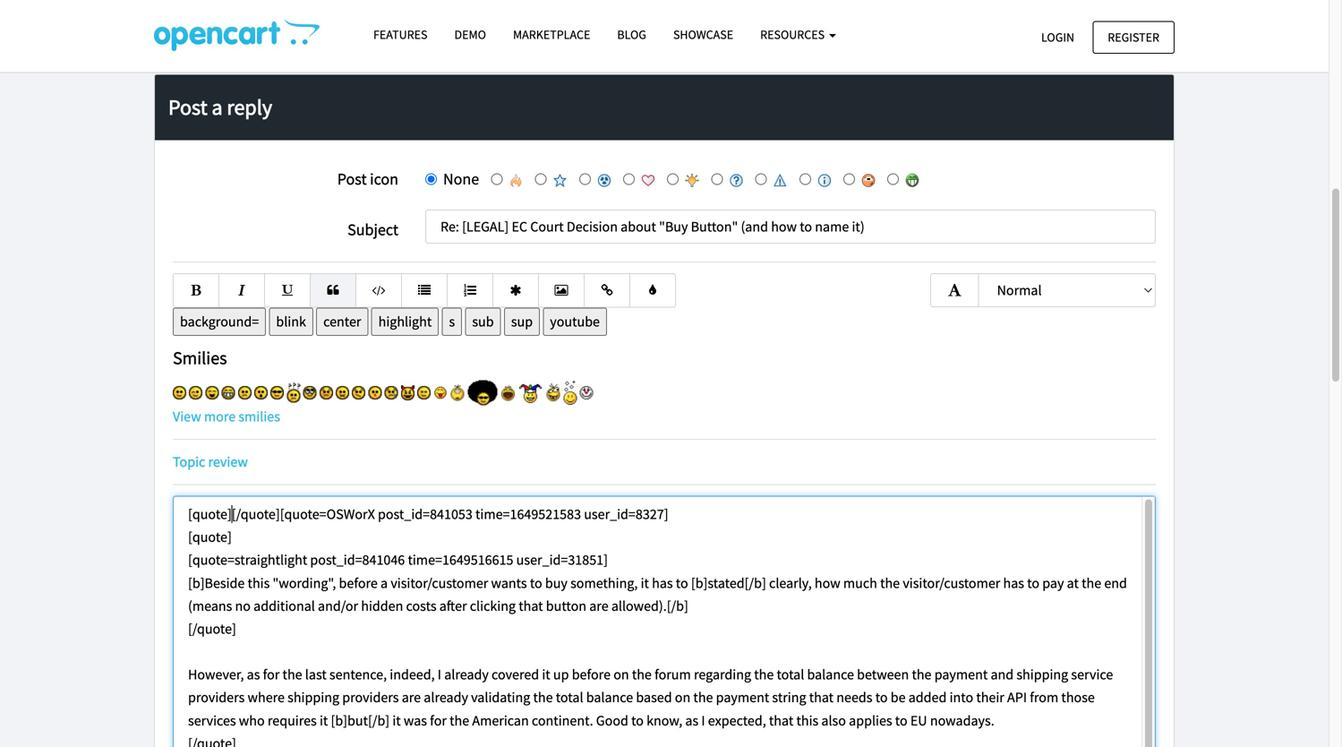 Task type: locate. For each thing, give the bounding box(es) containing it.
topic
[[173, 453, 205, 471]]

demo
[[455, 26, 486, 43]]

subject
[[348, 220, 399, 240]]

youtube
[[550, 313, 600, 331]]

sub button
[[465, 308, 501, 336]]

1 horizontal spatial post
[[338, 169, 367, 189]]

resources link
[[747, 19, 850, 50]]

:o image
[[254, 386, 268, 399]]

list: [list][*]text[/list] image
[[417, 284, 433, 297]]

: \ image
[[352, 386, 366, 399]]

??? image
[[287, 383, 300, 402]]

post
[[168, 94, 208, 121], [338, 169, 367, 189]]

background= button
[[173, 308, 266, 336]]

post for post a reply
[[168, 94, 208, 121]]

font image
[[946, 283, 964, 298]]

quote text: [quote]text[/quote] image
[[325, 284, 341, 297]]

underline text: [u]text[/u] image
[[280, 284, 296, 297]]

^ ^ image
[[418, 386, 431, 399]]

background=
[[180, 313, 259, 331]]

marketplace link
[[500, 19, 604, 50]]

resources
[[761, 26, 828, 43]]

features
[[374, 26, 428, 43]]

ordered list: e.g. [list=1][*]first point[/list] or [list=a][*]point a[/list] image
[[462, 284, 478, 297]]

topic review link
[[173, 453, 248, 471]]

:clown: image
[[580, 386, 594, 399]]

post left icon
[[338, 169, 367, 189]]

1 vertical spatial post
[[338, 169, 367, 189]]

sup button
[[504, 308, 540, 336]]

:) image
[[173, 386, 186, 399]]

highlight
[[379, 313, 432, 331]]

font colour: [color=red]text[/color] or [color=#ff0000]text[/color] image
[[645, 284, 661, 297]]

post a reply
[[168, 94, 272, 121]]

register
[[1108, 29, 1160, 45]]

Subject text field
[[426, 210, 1157, 244]]

None radio
[[535, 173, 547, 185], [579, 173, 591, 185], [623, 173, 635, 185], [668, 173, 679, 185], [756, 173, 767, 185], [844, 173, 856, 185], [888, 173, 900, 185], [535, 173, 547, 185], [579, 173, 591, 185], [623, 173, 635, 185], [668, 173, 679, 185], [756, 173, 767, 185], [844, 173, 856, 185], [888, 173, 900, 185]]

None radio
[[491, 173, 503, 185], [712, 173, 723, 185], [800, 173, 811, 185], [491, 173, 503, 185], [712, 173, 723, 185], [800, 173, 811, 185]]

none
[[443, 169, 479, 189]]

0 vertical spatial post
[[168, 94, 208, 121]]

features link
[[360, 19, 441, 50]]

post icon
[[338, 169, 399, 189]]

showcase
[[674, 26, 734, 43]]

view
[[173, 407, 201, 425]]

review
[[208, 453, 248, 471]]

a
[[212, 94, 223, 121]]

demo link
[[441, 19, 500, 50]]

center
[[323, 313, 361, 331]]

bold text: [b]text[/b] image
[[188, 284, 204, 297]]

post left a
[[168, 94, 208, 121]]

: x image
[[336, 386, 349, 399]]

0 horizontal spatial post
[[168, 94, 208, 121]]

:drunk: image
[[564, 381, 577, 405]]

view more smilies link
[[173, 407, 280, 425]]



Task type: vqa. For each thing, say whether or not it's contained in the screenshot.
This
no



Task type: describe. For each thing, give the bounding box(es) containing it.
;) image
[[189, 386, 203, 399]]

blog link
[[604, 19, 660, 50]]

blink
[[276, 313, 306, 331]]

youtube button
[[543, 308, 607, 336]]

reply
[[227, 94, 272, 121]]

o0 image
[[468, 380, 498, 405]]

topic review
[[173, 453, 248, 471]]

blog
[[618, 26, 647, 43]]

register link
[[1093, 21, 1175, 54]]

::) image
[[303, 386, 317, 399]]

:crazy: image
[[546, 382, 561, 403]]

more
[[204, 407, 236, 425]]

marketplace
[[513, 26, 591, 43]]

: [ image
[[320, 386, 333, 399]]

insert image: [img]http://image_url[/img] image
[[554, 284, 570, 297]]

:p image
[[434, 386, 447, 399]]

code display: [code]code[/code] image
[[371, 284, 387, 297]]

list item: [*]text image
[[508, 284, 524, 297]]

highlight button
[[371, 308, 439, 336]]

:laugh: image
[[501, 384, 516, 402]]

:d image
[[206, 386, 219, 399]]

view more smilies
[[173, 407, 280, 425]]

post for post icon
[[338, 169, 367, 189]]

8) image
[[271, 386, 284, 399]]

login link
[[1027, 21, 1090, 54]]

italic text: [i]text[/i] image
[[234, 284, 250, 297]]

[quote=OSWorX post_id=841053 time=1649521583 user_id=8327] [quote] [quote=straightlight post_id=841046 time=1649516615 user_id=31851] [b]Beside this "wording", before a visitor/customer wants to buy something, it has to [b]stated[/b] clearly, how much the visitor/customer has to pay at the end (means no additional and/or hidden costs after clicking that button are allowed).[/b] [/quote]  However, as for the last sentence, indeed, I already covered it up before on the forum regarding the total balance between the payment and shipping service providers where shipping providers are already validating the total balance based on the payment string that needs to be added into their API from those services who requires it [b]but[/b] it was for the American continent. Good to know, as I expected, that this also applies to EU nowadays. [/quote]  This regulation is already a "law" since the introduction in 2014 with the so called "Buttonlösung".  So not "nowadays" (since 8 years)!  And it is clear, that shipping costs cannot be displayed before the visitor/customer has given his address (or used the shipping calculator where enabled). The solution is very easy: display always "temporary shipping cost" in the checkout. They will be later replaced by the real shipping cost (when selected) - therefore the final costs are true. And the visitor/customer will know, what he/she/it can expect to pay for shipping costs before continuing the checkout process. Something like this here: https://osworx.net/OpenCart-30/Vorlaeufige-Versandkosten-OpenCart-30  p.s.: typos corrected, thx. [/quote] text field
[[173, 496, 1157, 747]]

showcase link
[[660, 19, 747, 50]]

:( image
[[238, 386, 252, 399]]

insert url: [url]http://url[/url] or [url=http://url]url text[/url] image
[[599, 284, 615, 297]]

s button
[[442, 308, 462, 336]]

:choke: image
[[450, 384, 465, 402]]

sup
[[511, 313, 533, 331]]

smilies
[[239, 407, 280, 425]]

None radio
[[426, 173, 437, 185]]

blink button
[[269, 308, 313, 336]]

center button
[[316, 308, 369, 336]]

smilies
[[173, 347, 227, 369]]

icon
[[370, 169, 399, 189]]

sub
[[472, 313, 494, 331]]

: * image
[[369, 386, 382, 399]]

;d image
[[222, 386, 235, 399]]

:joker: image
[[519, 382, 543, 403]]

:'( image
[[385, 386, 398, 399]]

>:d image
[[401, 385, 415, 400]]

s
[[449, 313, 455, 331]]

login
[[1042, 29, 1075, 45]]



